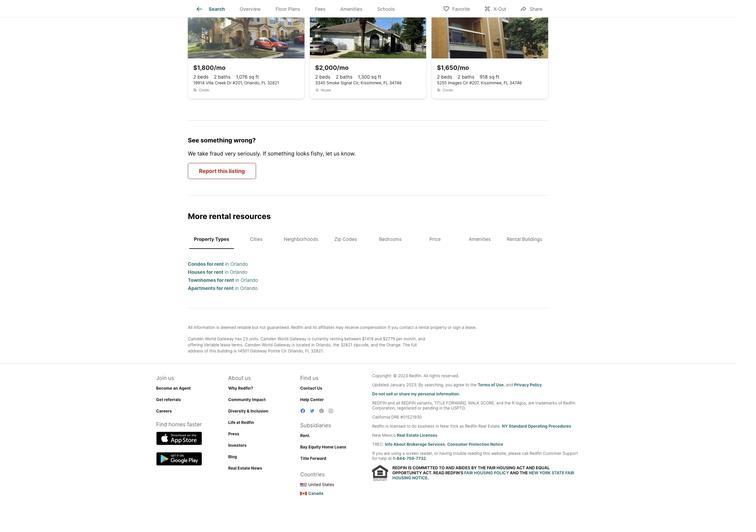 Task type: describe. For each thing, give the bounding box(es) containing it.
and right the month,
[[419, 337, 426, 342]]

faster
[[187, 421, 202, 428]]

$2,000
[[315, 64, 337, 71]]

tab list containing property types
[[188, 230, 549, 249]]

#207,
[[470, 80, 480, 85]]

redfin instagram image
[[329, 409, 334, 414]]

19914 villa creek dr #201, orlando, fl 32821
[[193, 80, 279, 85]]

redfin inside redfin and all redfin variants, title forward, walk score, and the r logos, are trademarks of redfin corporation, registered or pending in the uspto.
[[564, 401, 576, 406]]

0 vertical spatial amenities tab
[[333, 1, 370, 17]]

1 horizontal spatial world
[[262, 343, 273, 348]]

use
[[497, 383, 504, 388]]

neighborhoods
[[284, 237, 318, 242]]

. down committed
[[428, 476, 429, 481]]

0 horizontal spatial at
[[237, 420, 241, 425]]

ft for $2,000 /mo
[[378, 74, 382, 80]]

fl right #201,
[[262, 80, 266, 85]]

using
[[392, 451, 402, 456]]

become an agent
[[156, 386, 191, 391]]

the left the uspto.
[[444, 406, 450, 411]]

favorite
[[453, 6, 471, 12]]

abides
[[456, 466, 471, 471]]

zip codes tab
[[324, 231, 368, 248]]

1-844-759-7732 link
[[393, 456, 426, 461]]

and right use at the bottom of page
[[506, 383, 514, 388]]

lease
[[221, 343, 231, 348]]

1 vertical spatial orlando,
[[316, 343, 332, 348]]

sq for $1,800 /mo
[[249, 74, 254, 80]]

redfin twitter image
[[310, 409, 315, 414]]

sq for $2,000 /mo
[[372, 74, 377, 80]]

terms of use link
[[478, 383, 504, 388]]

0 vertical spatial ,
[[504, 383, 505, 388]]

fishy,
[[311, 150, 325, 157]]

become an agent button
[[156, 386, 191, 391]]

community impact
[[228, 398, 266, 403]]

read
[[434, 471, 445, 476]]

or left sign at the right bottom of page
[[448, 325, 452, 330]]

and left all
[[388, 401, 395, 406]]

life at redfin button
[[228, 420, 254, 425]]

1,300
[[358, 74, 370, 80]]

. up committed
[[426, 456, 428, 461]]

fees
[[315, 6, 326, 12]]

united
[[309, 483, 321, 488]]

3 2 from the left
[[315, 74, 318, 80]]

property types tab
[[189, 231, 234, 248]]

gateway up located
[[290, 337, 307, 342]]

$1,800
[[193, 64, 214, 71]]

committed
[[413, 466, 439, 471]]

baths for $1,800 /mo
[[218, 74, 231, 80]]

pending
[[423, 406, 439, 411]]

1 horizontal spatial housing
[[475, 471, 493, 476]]

townhomes
[[188, 277, 216, 283]]

contact
[[301, 386, 316, 391]]

0 vertical spatial estate
[[407, 433, 419, 438]]

housing inside 'new york state fair housing notice'
[[393, 476, 412, 481]]

sq for $1,650 /mo
[[490, 74, 495, 80]]

camden down units.
[[245, 343, 261, 348]]

new mexico real estate licenses
[[373, 433, 438, 438]]

5 2 from the left
[[438, 74, 440, 80]]

. up trademarks on the bottom right of the page
[[542, 383, 544, 388]]

and right $1419
[[375, 337, 382, 342]]

1 vertical spatial about
[[394, 442, 406, 447]]

and left its
[[305, 325, 312, 330]]

x-out
[[494, 6, 507, 12]]

in inside camden world gateway has 23 units. camden world gateway is currently renting between $1419 and $2779 per month, and offering variable lease terms. camden world gateway is located in orlando, the 32821 zipcode, and the orange. the full address of this building is 14501 gateway pointe cir orlando, fl 32821.
[[312, 343, 315, 348]]

fl right #207, on the top
[[504, 80, 509, 85]]

2 beds for $2,000
[[315, 74, 331, 80]]

why
[[228, 386, 237, 391]]

1 vertical spatial rental
[[419, 325, 430, 330]]

is left located
[[292, 343, 295, 348]]

us for find us
[[313, 375, 319, 382]]

are inside redfin and all redfin variants, title forward, walk score, and the r logos, are trademarks of redfin corporation, registered or pending in the uspto.
[[529, 401, 535, 406]]

rental
[[507, 237, 521, 242]]

business
[[418, 424, 435, 429]]

united states
[[309, 483, 335, 488]]

villa
[[206, 80, 214, 85]]

search link
[[196, 5, 225, 13]]

neighborhoods tab
[[279, 231, 324, 248]]

gateway up pointe
[[274, 343, 291, 348]]

copyright: © 2023 redfin. all rights reserved.
[[373, 374, 460, 379]]

0 horizontal spatial all
[[188, 325, 193, 330]]

1,076
[[236, 74, 248, 80]]

condo for $1,800
[[199, 88, 210, 92]]

york
[[450, 424, 459, 429]]

2 horizontal spatial real
[[479, 424, 487, 429]]

gateway down units.
[[250, 349, 267, 354]]

the inside redfin is committed to and abides by the fair housing act and equal opportunity act. read redfin's
[[478, 466, 487, 471]]

this inside button
[[218, 168, 228, 175]]

by
[[472, 466, 477, 471]]

ny standard operating procedures link
[[503, 424, 572, 429]]

houses
[[188, 269, 206, 275]]

share
[[399, 392, 410, 397]]

1 vertical spatial not
[[379, 392, 386, 397]]

standard
[[509, 424, 527, 429]]

help
[[301, 398, 310, 403]]

0 horizontal spatial estate
[[238, 466, 250, 471]]

photo of 3345 smoke signal cir, kissimmee, fl 34746 image
[[310, 0, 427, 58]]

1 horizontal spatial something
[[268, 150, 295, 157]]

fees tab
[[308, 1, 333, 17]]

zip codes
[[335, 237, 357, 242]]

2 baths for $1,650 /mo
[[458, 74, 475, 80]]

all
[[396, 401, 401, 406]]

is up located
[[308, 337, 311, 342]]

rent right apartments
[[224, 285, 234, 291]]

impact
[[252, 398, 266, 403]]

1 horizontal spatial you
[[392, 325, 399, 330]]

photo of 5255 images cir #207, kissimmee, fl 34746 image
[[432, 0, 549, 58]]

or inside redfin and all redfin variants, title forward, walk score, and the r logos, are trademarks of redfin corporation, registered or pending in the uspto.
[[418, 406, 422, 411]]

community impact button
[[228, 398, 266, 403]]

price
[[430, 237, 441, 242]]

#01521930
[[401, 415, 422, 420]]

procedures
[[549, 424, 572, 429]]

guaranteed.
[[267, 325, 290, 330]]

. down agree
[[459, 392, 461, 397]]

more rental resources heading
[[188, 212, 549, 230]]

title
[[435, 401, 446, 406]]

for right apartments
[[217, 285, 223, 291]]

fair inside 'new york state fair housing notice'
[[566, 471, 575, 476]]

camden up pointe
[[261, 337, 277, 342]]

0 vertical spatial about
[[228, 375, 244, 382]]

types
[[215, 237, 229, 242]]

0 horizontal spatial information
[[194, 325, 215, 330]]

0 horizontal spatial to
[[407, 424, 411, 429]]

but
[[252, 325, 259, 330]]

&
[[247, 409, 250, 414]]

redfin down &
[[241, 420, 254, 425]]

at inside the if you are using a screen reader, or having trouble reading this website, please call redfin customer support for help at
[[388, 456, 392, 461]]

0 vertical spatial cir
[[463, 80, 469, 85]]

consumer protection notice link
[[448, 442, 504, 447]]

please
[[509, 451, 521, 456]]

condos for rent in orlando houses for rent in orlando townhomes for rent in orlando apartments for rent in orlando
[[188, 261, 258, 291]]

building
[[218, 349, 233, 354]]

for right townhomes
[[217, 277, 224, 283]]

ft for $1,800 /mo
[[256, 74, 259, 80]]

1 horizontal spatial real
[[397, 433, 406, 438]]

1 horizontal spatial amenities tab
[[458, 231, 503, 248]]

diversity & inclusion button
[[228, 409, 269, 414]]

and down $1419
[[371, 343, 378, 348]]

0 horizontal spatial something
[[201, 137, 232, 144]]

2 baths for $1,800 /mo
[[214, 74, 231, 80]]

fraud
[[210, 150, 223, 157]]

redfin left its
[[291, 325, 304, 330]]

us flag image
[[301, 484, 307, 487]]

us right the let
[[334, 150, 340, 157]]

notice
[[491, 442, 504, 447]]

2 baths for $2,000 /mo
[[336, 74, 353, 80]]

receive
[[345, 325, 359, 330]]

1 vertical spatial you
[[446, 383, 453, 388]]

2 beds for $1,650
[[438, 74, 453, 80]]

walk
[[469, 401, 480, 406]]

ny
[[503, 424, 508, 429]]

#201,
[[233, 80, 243, 85]]

affiliates
[[319, 325, 335, 330]]

redfin for is
[[393, 466, 407, 471]]

contact us button
[[301, 386, 323, 391]]

$1419
[[362, 337, 374, 342]]

website,
[[492, 451, 508, 456]]

1 vertical spatial ,
[[446, 442, 447, 447]]

baths for $1,650 /mo
[[462, 74, 475, 80]]

overview tab
[[233, 1, 268, 17]]

1 horizontal spatial and
[[510, 471, 519, 476]]

to
[[439, 466, 445, 471]]

0 horizontal spatial world
[[205, 337, 216, 342]]

by
[[419, 383, 424, 388]]

condo for $1,650
[[443, 88, 454, 92]]

pointe
[[268, 349, 280, 354]]

notice
[[413, 476, 428, 481]]

housing inside redfin is committed to and abides by the fair housing act and equal opportunity act. read redfin's
[[497, 466, 516, 471]]

is left deemed
[[217, 325, 220, 330]]

0 vertical spatial orlando,
[[244, 80, 261, 85]]

you inside the if you are using a screen reader, or having trouble reading this website, please call redfin customer support for help at
[[376, 451, 383, 456]]

a inside the if you are using a screen reader, or having trouble reading this website, please call redfin customer support for help at
[[403, 451, 405, 456]]

signal
[[341, 80, 352, 85]]

0 horizontal spatial fair
[[465, 471, 474, 476]]

©
[[394, 374, 397, 379]]

community
[[228, 398, 251, 403]]

beds for $1,650
[[442, 74, 453, 80]]

loans
[[335, 445, 347, 450]]

trademarks
[[536, 401, 558, 406]]

rent up townhomes
[[214, 269, 224, 275]]

floor
[[276, 6, 287, 12]]

kissimmee, for $2,000 /mo
[[361, 80, 383, 85]]

0 vertical spatial to
[[466, 383, 470, 388]]

the left terms
[[471, 383, 477, 388]]

life
[[228, 420, 236, 425]]

/mo for $1,800
[[214, 64, 226, 71]]

0 vertical spatial if
[[263, 150, 266, 157]]

customer
[[544, 451, 562, 456]]

1 horizontal spatial new
[[441, 424, 449, 429]]

in inside redfin and all redfin variants, title forward, walk score, and the r logos, are trademarks of redfin corporation, registered or pending in the uspto.
[[440, 406, 443, 411]]

take
[[198, 150, 209, 157]]



Task type: locate. For each thing, give the bounding box(es) containing it.
and right to at the right of page
[[446, 466, 455, 471]]

floor plans tab
[[268, 1, 308, 17]]

1 horizontal spatial all
[[424, 374, 429, 379]]

january
[[390, 383, 406, 388]]

or right sell
[[394, 392, 398, 397]]

orlando, down '1,076 sq ft'
[[244, 80, 261, 85]]

1 horizontal spatial orlando,
[[288, 349, 304, 354]]

about
[[228, 375, 244, 382], [394, 442, 406, 447]]

rental inside heading
[[209, 212, 231, 221]]

and right the policy
[[510, 471, 519, 476]]

0 vertical spatial amenities
[[341, 6, 363, 12]]

1 horizontal spatial 2 baths
[[336, 74, 353, 80]]

3 beds from the left
[[442, 74, 453, 80]]

2 2 baths from the left
[[336, 74, 353, 80]]

share button
[[515, 2, 549, 15]]

2
[[193, 74, 196, 80], [214, 74, 217, 80], [315, 74, 318, 80], [336, 74, 339, 80], [438, 74, 440, 80], [458, 74, 461, 80]]

32821.
[[311, 349, 324, 354]]

1 horizontal spatial cir
[[463, 80, 469, 85]]

policy
[[530, 383, 542, 388]]

do not sell or share my personal information .
[[373, 392, 461, 397]]

2 beds up 3345
[[315, 74, 331, 80]]

search
[[209, 6, 225, 12]]

the left new
[[520, 471, 529, 476]]

fl right cir,
[[384, 80, 389, 85]]

2 vertical spatial you
[[376, 451, 383, 456]]

3 2 beds from the left
[[438, 74, 453, 80]]

new left york
[[441, 424, 449, 429]]

sq right 1,300
[[372, 74, 377, 80]]

us for join us
[[168, 375, 174, 382]]

the down $2779
[[379, 343, 386, 348]]

real down licensed
[[397, 433, 406, 438]]

fair inside redfin is committed to and abides by the fair housing act and equal opportunity act. read redfin's
[[487, 466, 496, 471]]

get referrals
[[156, 398, 181, 403]]

3 baths from the left
[[462, 74, 475, 80]]

for right condos
[[207, 261, 214, 267]]

redfin right call
[[530, 451, 542, 456]]

download the redfin app on the apple app store image
[[156, 432, 202, 446]]

4 2 from the left
[[336, 74, 339, 80]]

2 beds for $1,800
[[193, 74, 209, 80]]

1 /mo from the left
[[214, 64, 226, 71]]

0 horizontal spatial the
[[478, 466, 487, 471]]

and
[[305, 325, 312, 330], [375, 337, 382, 342], [419, 337, 426, 342], [371, 343, 378, 348], [506, 383, 514, 388], [388, 401, 395, 406], [497, 401, 504, 406]]

/mo for $1,650
[[458, 64, 470, 71]]

if right seriously.
[[263, 150, 266, 157]]

if
[[263, 150, 266, 157], [373, 451, 375, 456]]

1 vertical spatial something
[[268, 150, 295, 157]]

report this listing
[[199, 168, 245, 175]]

investors
[[228, 443, 247, 448]]

1 horizontal spatial ,
[[504, 383, 505, 388]]

located
[[296, 343, 310, 348]]

fair
[[487, 466, 496, 471], [465, 471, 474, 476], [566, 471, 575, 476]]

3 ft from the left
[[496, 74, 500, 80]]

1 34746 from the left
[[390, 80, 402, 85]]

we
[[188, 150, 196, 157]]

0 horizontal spatial not
[[260, 325, 266, 330]]

privacy
[[515, 383, 530, 388]]

1 horizontal spatial of
[[492, 383, 496, 388]]

34746 for $2,000 /mo
[[390, 80, 402, 85]]

dr
[[227, 80, 232, 85]]

1 horizontal spatial sq
[[372, 74, 377, 80]]

real down blog
[[228, 466, 237, 471]]

report this listing button
[[188, 163, 256, 179]]

0 horizontal spatial 2 baths
[[214, 74, 231, 80]]

0 horizontal spatial housing
[[393, 476, 412, 481]]

0 horizontal spatial a
[[403, 451, 405, 456]]

7732
[[416, 456, 426, 461]]

2 baths from the left
[[340, 74, 353, 80]]

2 horizontal spatial orlando,
[[316, 343, 332, 348]]

between
[[345, 337, 361, 342]]

0 horizontal spatial 34746
[[390, 80, 402, 85]]

1 horizontal spatial 32821
[[341, 343, 353, 348]]

this inside camden world gateway has 23 units. camden world gateway is currently renting between $1419 and $2779 per month, and offering variable lease terms. camden world gateway is located in orlando, the 32821 zipcode, and the orange. the full address of this building is 14501 gateway pointe cir orlando, fl 32821.
[[210, 349, 216, 354]]

0 horizontal spatial find
[[156, 421, 167, 428]]

redfin right 'as'
[[466, 424, 478, 429]]

$2,000 /mo
[[315, 64, 349, 71]]

canada link
[[301, 491, 324, 496]]

0 horizontal spatial cir
[[282, 349, 287, 354]]

2 horizontal spatial you
[[446, 383, 453, 388]]

rent
[[215, 261, 224, 267], [214, 269, 224, 275], [225, 277, 234, 283], [224, 285, 234, 291]]

life at redfin
[[228, 420, 254, 425]]

sign
[[453, 325, 461, 330]]

2 sq from the left
[[372, 74, 377, 80]]

2 ft from the left
[[378, 74, 382, 80]]

are right logos,
[[529, 401, 535, 406]]

baths for $2,000 /mo
[[340, 74, 353, 80]]

all up the "offering"
[[188, 325, 193, 330]]

1 horizontal spatial 2 beds
[[315, 74, 331, 80]]

diversity
[[228, 409, 246, 414]]

baths up signal
[[340, 74, 353, 80]]

something up fraud
[[201, 137, 232, 144]]

do
[[412, 424, 417, 429]]

1 horizontal spatial are
[[529, 401, 535, 406]]

very
[[225, 150, 236, 157]]

1 vertical spatial amenities
[[469, 237, 491, 242]]

1 horizontal spatial kissimmee,
[[481, 80, 503, 85]]

1 vertical spatial of
[[492, 383, 496, 388]]

1 horizontal spatial the
[[520, 471, 529, 476]]

1,300 sq ft
[[358, 74, 382, 80]]

gateway up lease
[[217, 337, 234, 342]]

1 vertical spatial estate
[[238, 466, 250, 471]]

0 horizontal spatial 32821
[[268, 80, 279, 85]]

favorite button
[[438, 2, 476, 15]]

1 condo from the left
[[199, 88, 210, 92]]

0 horizontal spatial ft
[[256, 74, 259, 80]]

1 kissimmee, from the left
[[361, 80, 383, 85]]

ft right 1,076
[[256, 74, 259, 80]]

fl down located
[[306, 349, 310, 354]]

you down reserved.
[[446, 383, 453, 388]]

new
[[529, 471, 539, 476]]

find up "contact" at bottom left
[[301, 375, 311, 382]]

logos,
[[516, 401, 528, 406]]

1 2 from the left
[[193, 74, 196, 80]]

real left estate.
[[479, 424, 487, 429]]

1 horizontal spatial to
[[466, 383, 470, 388]]

the left 'r'
[[505, 401, 511, 406]]

0 horizontal spatial orlando,
[[244, 80, 261, 85]]

equal housing opportunity image
[[373, 466, 389, 482]]

1 horizontal spatial amenities
[[469, 237, 491, 242]]

2 baths up signal
[[336, 74, 353, 80]]

world up variable
[[205, 337, 216, 342]]

/mo
[[214, 64, 226, 71], [337, 64, 349, 71], [458, 64, 470, 71]]

and right score,
[[497, 401, 504, 406]]

the down renting
[[333, 343, 340, 348]]

condos
[[188, 261, 206, 267]]

1 2 beds from the left
[[193, 74, 209, 80]]

redfin inside the if you are using a screen reader, or having trouble reading this website, please call redfin customer support for help at
[[530, 451, 542, 456]]

find for find homes faster
[[156, 421, 167, 428]]

tab list containing search
[[188, 0, 408, 17]]

0 horizontal spatial new
[[373, 433, 381, 438]]

about up using
[[394, 442, 406, 447]]

0 horizontal spatial and
[[446, 466, 455, 471]]

2 horizontal spatial sq
[[490, 74, 495, 80]]

redfin down california
[[373, 424, 385, 429]]

reliable
[[238, 325, 251, 330]]

at right life
[[237, 420, 241, 425]]

1 horizontal spatial /mo
[[337, 64, 349, 71]]

if
[[388, 325, 391, 330]]

2 vertical spatial real
[[228, 466, 237, 471]]

if inside the if you are using a screen reader, or having trouble reading this website, please call redfin customer support for help at
[[373, 451, 375, 456]]

3 /mo from the left
[[458, 64, 470, 71]]

california dre #01521930
[[373, 415, 422, 420]]

baths up #207, on the top
[[462, 74, 475, 80]]

/mo up images
[[458, 64, 470, 71]]

information up title
[[437, 392, 459, 397]]

2 beds
[[193, 74, 209, 80], [315, 74, 331, 80], [438, 74, 453, 80]]

photo of 19914 villa creek dr #201, orlando, fl 32821 image
[[188, 0, 305, 58]]

price tab
[[413, 231, 458, 248]]

property
[[431, 325, 447, 330]]

redfin facebook image
[[301, 409, 306, 414]]

or inside the if you are using a screen reader, or having trouble reading this website, please call redfin customer support for help at
[[435, 451, 439, 456]]

orlando, down 'currently' on the bottom of page
[[316, 343, 332, 348]]

cities
[[250, 237, 263, 242]]

redfin and all redfin variants, title forward, walk score, and the r logos, are trademarks of redfin corporation, registered or pending in the uspto.
[[373, 401, 576, 411]]

6 2 from the left
[[458, 74, 461, 80]]

find for find us
[[301, 375, 311, 382]]

if down trec:
[[373, 451, 375, 456]]

cir left #207, on the top
[[463, 80, 469, 85]]

0 horizontal spatial condo
[[199, 88, 210, 92]]

info about brokerage services link
[[385, 442, 446, 447]]

2 horizontal spatial baths
[[462, 74, 475, 80]]

2 baths up #207, on the top
[[458, 74, 475, 80]]

2 horizontal spatial beds
[[442, 74, 453, 80]]

1 vertical spatial are
[[384, 451, 390, 456]]

2 horizontal spatial 2 baths
[[458, 74, 475, 80]]

1 baths from the left
[[218, 74, 231, 80]]

get
[[156, 398, 163, 403]]

rent right condos
[[215, 261, 224, 267]]

you down trec:
[[376, 451, 383, 456]]

2 /mo from the left
[[337, 64, 349, 71]]

listing
[[229, 168, 245, 175]]

sq right 1,076
[[249, 74, 254, 80]]

for left the help
[[373, 456, 378, 461]]

cir inside camden world gateway has 23 units. camden world gateway is currently renting between $1419 and $2779 per month, and offering variable lease terms. camden world gateway is located in orlando, the 32821 zipcode, and the orange. the full address of this building is 14501 gateway pointe cir orlando, fl 32821.
[[282, 349, 287, 354]]

a right sign at the right bottom of page
[[463, 325, 465, 330]]

34746 for $1,650 /mo
[[510, 80, 522, 85]]

state
[[552, 471, 565, 476]]

0 vertical spatial find
[[301, 375, 311, 382]]

apartments
[[188, 285, 216, 291]]

about up why
[[228, 375, 244, 382]]

2 vertical spatial orlando,
[[288, 349, 304, 354]]

2 up smoke
[[336, 74, 339, 80]]

condo
[[199, 88, 210, 92], [443, 88, 454, 92]]

join us
[[156, 375, 174, 382]]

investors button
[[228, 443, 247, 448]]

2 tab list from the top
[[188, 230, 549, 249]]

world down guaranteed. on the bottom left of the page
[[278, 337, 289, 342]]

cities tab
[[234, 231, 279, 248]]

1 vertical spatial to
[[407, 424, 411, 429]]

reserved.
[[442, 374, 460, 379]]

world up pointe
[[262, 343, 273, 348]]

redfin right trademarks on the bottom right of the page
[[564, 401, 576, 406]]

rental buildings
[[507, 237, 543, 242]]

1 horizontal spatial find
[[301, 375, 311, 382]]

us for about us
[[245, 375, 251, 382]]

new up trec:
[[373, 433, 381, 438]]

contact us
[[301, 386, 323, 391]]

may
[[336, 325, 344, 330]]

of
[[205, 349, 208, 354], [492, 383, 496, 388], [559, 401, 563, 406]]

blog
[[228, 455, 237, 460]]

0 horizontal spatial /mo
[[214, 64, 226, 71]]

condo down 19914
[[199, 88, 210, 92]]

or down services
[[435, 451, 439, 456]]

1 2 baths from the left
[[214, 74, 231, 80]]

us right 'join' on the left of page
[[168, 375, 174, 382]]

0 horizontal spatial amenities
[[341, 6, 363, 12]]

1 vertical spatial cir
[[282, 349, 287, 354]]

rental left the property
[[419, 325, 430, 330]]

0 horizontal spatial real
[[228, 466, 237, 471]]

beds for $2,000
[[320, 74, 331, 80]]

are inside the if you are using a screen reader, or having trouble reading this website, please call redfin customer support for help at
[[384, 451, 390, 456]]

/mo for $2,000
[[337, 64, 349, 71]]

0 horizontal spatial this
[[210, 349, 216, 354]]

1 vertical spatial find
[[156, 421, 167, 428]]

redfin for and
[[373, 401, 387, 406]]

rent right townhomes
[[225, 277, 234, 283]]

2 up images
[[458, 74, 461, 80]]

are down info
[[384, 451, 390, 456]]

redfin inside redfin is committed to and abides by the fair housing act and equal opportunity act. read redfin's
[[393, 466, 407, 471]]

share
[[530, 6, 543, 12]]

1 vertical spatial real
[[397, 433, 406, 438]]

32821 inside camden world gateway has 23 units. camden world gateway is currently renting between $1419 and $2779 per month, and offering variable lease terms. camden world gateway is located in orlando, the 32821 zipcode, and the orange. the full address of this building is 14501 gateway pointe cir orlando, fl 32821.
[[341, 343, 353, 348]]

1 horizontal spatial estate
[[407, 433, 419, 438]]

0 vertical spatial tab list
[[188, 0, 408, 17]]

0 horizontal spatial of
[[205, 349, 208, 354]]

resources
[[233, 212, 271, 221]]

1 ft from the left
[[256, 74, 259, 80]]

1 vertical spatial new
[[373, 433, 381, 438]]

1 vertical spatial 32821
[[341, 343, 353, 348]]

to left do in the right bottom of the page
[[407, 424, 411, 429]]

kissimmee, for $1,650 /mo
[[481, 80, 503, 85]]

2 2 from the left
[[214, 74, 217, 80]]

1 beds from the left
[[198, 74, 209, 80]]

camden up the "offering"
[[188, 337, 204, 342]]

all left rights
[[424, 374, 429, 379]]

3345
[[315, 80, 326, 85]]

updated
[[373, 383, 389, 388]]

0 horizontal spatial amenities tab
[[333, 1, 370, 17]]

lease.
[[466, 325, 477, 330]]

to right agree
[[466, 383, 470, 388]]

blog button
[[228, 455, 237, 460]]

2 horizontal spatial this
[[484, 451, 491, 456]]

and
[[446, 466, 455, 471], [527, 466, 536, 471], [510, 471, 519, 476]]

you
[[392, 325, 399, 330], [446, 383, 453, 388], [376, 451, 383, 456]]

is down the terms.
[[234, 349, 237, 354]]

1 horizontal spatial fair
[[487, 466, 496, 471]]

ft right 1,300
[[378, 74, 382, 80]]

this down variable
[[210, 349, 216, 354]]

its
[[313, 325, 318, 330]]

0 horizontal spatial ,
[[446, 442, 447, 447]]

2 2 beds from the left
[[315, 74, 331, 80]]

0 horizontal spatial are
[[384, 451, 390, 456]]

2 beds up 19914
[[193, 74, 209, 80]]

a right using
[[403, 451, 405, 456]]

2 kissimmee, from the left
[[481, 80, 503, 85]]

forward,
[[447, 401, 467, 406]]

redfin down 844-
[[393, 466, 407, 471]]

2 horizontal spatial a
[[463, 325, 465, 330]]

2 34746 from the left
[[510, 80, 522, 85]]

2 horizontal spatial world
[[278, 337, 289, 342]]

2 horizontal spatial ft
[[496, 74, 500, 80]]

york
[[540, 471, 551, 476]]

1 horizontal spatial condo
[[443, 88, 454, 92]]

rental buildings tab
[[503, 231, 547, 248]]

2 condo from the left
[[443, 88, 454, 92]]

title forward button
[[301, 456, 327, 461]]

fl inside camden world gateway has 23 units. camden world gateway is currently renting between $1419 and $2779 per month, and offering variable lease terms. camden world gateway is located in orlando, the 32821 zipcode, and the orange. the full address of this building is 14501 gateway pointe cir orlando, fl 32821.
[[306, 349, 310, 354]]

0 vertical spatial information
[[194, 325, 215, 330]]

this inside the if you are using a screen reader, or having trouble reading this website, please call redfin customer support for help at
[[484, 451, 491, 456]]

a
[[415, 325, 418, 330], [463, 325, 465, 330], [403, 451, 405, 456]]

is up mexico
[[386, 424, 389, 429]]

orlando, down located
[[288, 349, 304, 354]]

variants,
[[417, 401, 433, 406]]

center
[[311, 398, 324, 403]]

to
[[466, 383, 470, 388], [407, 424, 411, 429]]

1 horizontal spatial not
[[379, 392, 386, 397]]

1 horizontal spatial a
[[415, 325, 418, 330]]

1 vertical spatial if
[[373, 451, 375, 456]]

beds for $1,800
[[198, 74, 209, 80]]

redfin pinterest image
[[319, 409, 325, 414]]

join
[[156, 375, 167, 382]]

1 tab list from the top
[[188, 0, 408, 17]]

1 horizontal spatial information
[[437, 392, 459, 397]]

of inside redfin and all redfin variants, title forward, walk score, and the r logos, are trademarks of redfin corporation, registered or pending in the uspto.
[[559, 401, 563, 406]]

1 sq from the left
[[249, 74, 254, 80]]

1 vertical spatial information
[[437, 392, 459, 397]]

countries
[[301, 472, 325, 478]]

1 horizontal spatial about
[[394, 442, 406, 447]]

images
[[448, 80, 462, 85]]

of inside camden world gateway has 23 units. camden world gateway is currently renting between $1419 and $2779 per month, and offering variable lease terms. camden world gateway is located in orlando, the 32821 zipcode, and the orange. the full address of this building is 14501 gateway pointe cir orlando, fl 32821.
[[205, 349, 208, 354]]

2 horizontal spatial housing
[[497, 466, 516, 471]]

5255 images cir #207, kissimmee, fl 34746
[[438, 80, 522, 85]]

redfin down do at the right bottom of the page
[[373, 401, 387, 406]]

canadian flag image
[[301, 493, 307, 496]]

amenities tab
[[333, 1, 370, 17], [458, 231, 503, 248]]

0 vertical spatial you
[[392, 325, 399, 330]]

uspto.
[[452, 406, 466, 411]]

sq right the 918
[[490, 74, 495, 80]]

ft for $1,650 /mo
[[496, 74, 500, 80]]

, left privacy
[[504, 383, 505, 388]]

3 2 baths from the left
[[458, 74, 475, 80]]

1 horizontal spatial if
[[373, 451, 375, 456]]

0 vertical spatial not
[[260, 325, 266, 330]]

2 beds from the left
[[320, 74, 331, 80]]

trec:
[[373, 442, 384, 447]]

for inside the if you are using a screen reader, or having trouble reading this website, please call redfin customer support for help at
[[373, 456, 378, 461]]

trouble
[[454, 451, 467, 456]]

download the redfin app from the google play store image
[[156, 453, 202, 466]]

bedrooms tab
[[368, 231, 413, 248]]

for up townhomes
[[207, 269, 213, 275]]

3 sq from the left
[[490, 74, 495, 80]]

fair housing policy and the
[[465, 471, 529, 476]]

schools tab
[[370, 1, 403, 17]]

beds up 5255
[[442, 74, 453, 80]]

2 horizontal spatial 2 beds
[[438, 74, 453, 80]]

inclusion
[[251, 409, 269, 414]]

real estate licenses link
[[397, 433, 438, 438]]

you right if
[[392, 325, 399, 330]]

of down variable
[[205, 349, 208, 354]]

real
[[479, 424, 487, 429], [397, 433, 406, 438], [228, 466, 237, 471]]

not right do at the right bottom of the page
[[379, 392, 386, 397]]

for
[[207, 261, 214, 267], [207, 269, 213, 275], [217, 277, 224, 283], [217, 285, 223, 291], [373, 456, 378, 461]]

2 horizontal spatial and
[[527, 466, 536, 471]]

redfin down share
[[402, 401, 416, 406]]

tab list
[[188, 0, 408, 17], [188, 230, 549, 249]]

.
[[542, 383, 544, 388], [459, 392, 461, 397], [426, 456, 428, 461], [428, 476, 429, 481]]

0 vertical spatial rental
[[209, 212, 231, 221]]

kissimmee, down the 918 sq ft
[[481, 80, 503, 85]]

2 up creek
[[214, 74, 217, 80]]

corporation,
[[373, 406, 396, 411]]

r
[[513, 401, 515, 406]]



Task type: vqa. For each thing, say whether or not it's contained in the screenshot.
Back
no



